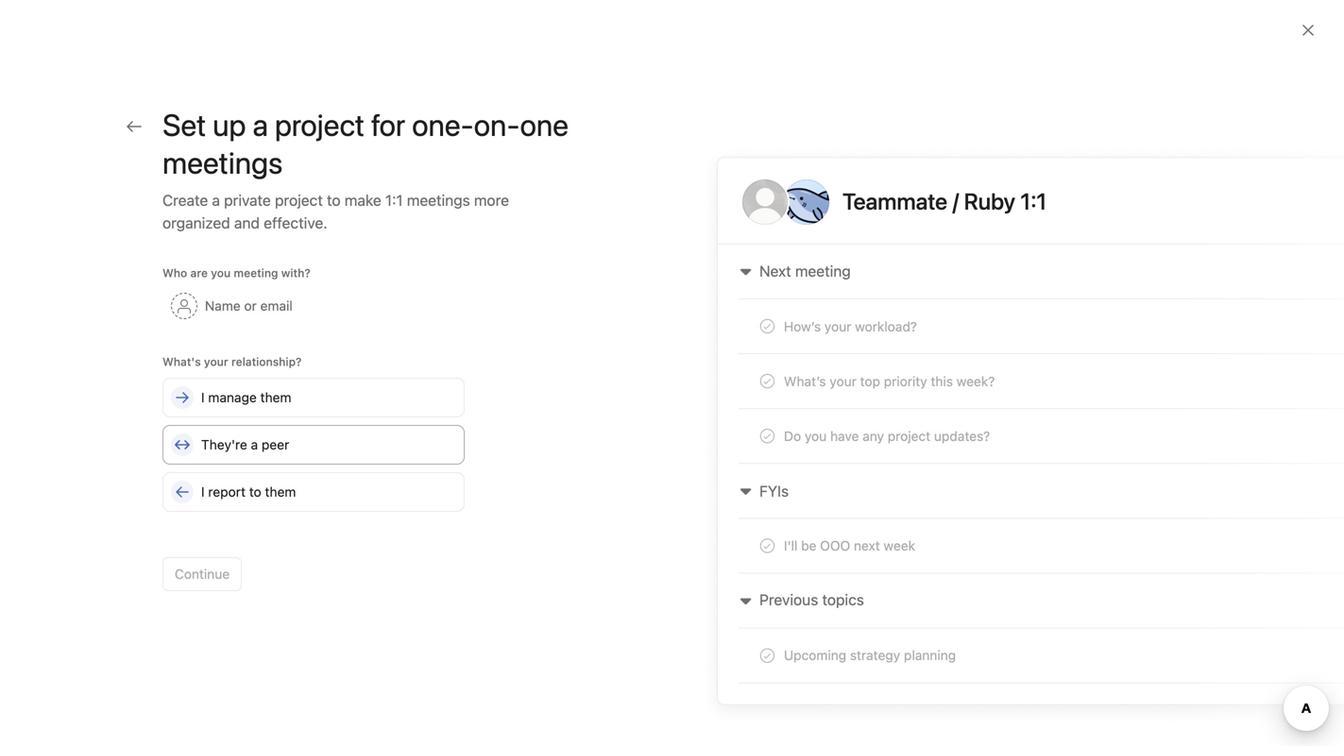 Task type: vqa. For each thing, say whether or not it's contained in the screenshot.
the 'Image of a multicolored column chart'
no



Task type: locate. For each thing, give the bounding box(es) containing it.
steps to get started
[[257, 250, 425, 273]]

0 vertical spatial ruby
[[860, 161, 927, 197]]

meetings right make
[[407, 191, 470, 209]]

0 horizontal spatial you
[[211, 266, 231, 280]]

1 vertical spatial i
[[201, 484, 205, 500]]

organized
[[163, 214, 230, 232]]

drisco's drinks
[[1122, 675, 1217, 691]]

2 horizontal spatial ruby
[[860, 161, 927, 197]]

your for what's
[[830, 374, 857, 389]]

1 vertical spatial meetings
[[407, 191, 470, 209]]

junececi7 inside starred element
[[49, 402, 107, 418]]

1 vertical spatial 1
[[783, 239, 789, 254]]

1 vertical spatial soon
[[1180, 698, 1206, 711]]

1 vertical spatial due
[[1156, 698, 1176, 711]]

0 horizontal spatial junececi7 / ruby 1:1
[[49, 402, 169, 418]]

1:1
[[385, 191, 403, 209], [153, 402, 169, 418], [737, 671, 751, 685]]

1:1 down sent
[[153, 402, 169, 418]]

1 right november
[[865, 137, 872, 155]]

1 vertical spatial junececi7
[[646, 671, 697, 685]]

planning
[[904, 648, 956, 663]]

a left peer
[[251, 437, 258, 453]]

this is a preview of your project image
[[699, 144, 1345, 728]]

your
[[825, 319, 852, 334], [204, 355, 228, 368], [830, 374, 857, 389]]

next
[[854, 538, 880, 554]]

0 vertical spatial junececi7 / ruby 1:1 link
[[11, 395, 215, 425]]

1 horizontal spatial junececi7
[[646, 671, 697, 685]]

junececi7 down messages
[[49, 402, 107, 418]]

sent
[[139, 372, 166, 387]]

afternoon,
[[723, 161, 854, 197]]

i've
[[114, 372, 136, 387]]

meetings
[[163, 145, 283, 180], [407, 191, 470, 209]]

them down peer
[[265, 484, 296, 500]]

soon for 1 task due soon
[[1180, 698, 1206, 711]]

2 vertical spatial /
[[700, 671, 704, 685]]

to left make
[[327, 191, 341, 209]]

project inside create a private project to make 1:1 meetings more organized and effective.
[[275, 191, 323, 209]]

1 vertical spatial more
[[792, 239, 824, 254]]

up right set
[[213, 107, 246, 143]]

0 vertical spatial your
[[825, 319, 852, 334]]

ruby down i've
[[118, 402, 149, 418]]

0 horizontal spatial /
[[111, 402, 115, 418]]

1
[[865, 137, 872, 155], [783, 239, 789, 254], [1122, 698, 1127, 711]]

i left manage
[[201, 390, 205, 405]]

to left level
[[827, 239, 839, 254]]

1 horizontal spatial you
[[805, 428, 827, 444]]

0 horizontal spatial 1
[[783, 239, 789, 254]]

1 vertical spatial /
[[111, 402, 115, 418]]

1 vertical spatial a
[[212, 191, 220, 209]]

1 vertical spatial your
[[204, 355, 228, 368]]

0 horizontal spatial junececi7
[[49, 402, 107, 418]]

junececi7
[[49, 402, 107, 418], [646, 671, 697, 685]]

junececi7 / ruby 1:1 down the messages i've sent
[[49, 402, 169, 418]]

i'll
[[784, 538, 798, 554]]

1 vertical spatial up
[[874, 239, 890, 254]]

meetings up "private"
[[163, 145, 283, 180]]

ruby up tuesday
[[707, 671, 734, 685]]

1 horizontal spatial junececi7 / ruby 1:1 link
[[638, 668, 751, 687]]

what's your relationship?
[[163, 355, 302, 368]]

1 i from the top
[[201, 390, 205, 405]]

monday
[[713, 671, 755, 685]]

0 horizontal spatial up
[[213, 107, 246, 143]]

/
[[953, 188, 959, 214], [111, 402, 115, 418], [700, 671, 704, 685]]

ruby for bottom junececi7 / ruby 1:1 link
[[707, 671, 734, 685]]

0 vertical spatial 1
[[865, 137, 872, 155]]

soon
[[1187, 630, 1213, 643], [1180, 698, 1206, 711]]

1 up 'next meeting'
[[783, 239, 789, 254]]

on-
[[474, 107, 520, 143]]

4 tasks due soon
[[1122, 630, 1213, 643]]

project left for on the left top of page
[[275, 107, 365, 143]]

2 vertical spatial your
[[830, 374, 857, 389]]

2 horizontal spatial 1:1
[[737, 671, 751, 685]]

list box
[[449, 8, 903, 38]]

0 vertical spatial junececi7
[[49, 402, 107, 418]]

0 horizontal spatial meetings
[[163, 145, 283, 180]]

name
[[205, 298, 241, 314]]

ruby for junececi7 / ruby 1:1 link in starred element
[[118, 402, 149, 418]]

your right the what's
[[204, 355, 228, 368]]

/ down messages i've sent 'link'
[[111, 402, 115, 418]]

to inside intermediate 1 more to level up
[[827, 239, 839, 254]]

any
[[863, 428, 884, 444]]

1 vertical spatial project
[[275, 191, 323, 209]]

/ inside starred element
[[111, 402, 115, 418]]

you right are
[[211, 266, 231, 280]]

to inside create a private project to make 1:1 meetings more organized and effective.
[[327, 191, 341, 209]]

1 vertical spatial ruby
[[118, 402, 149, 418]]

a
[[253, 107, 268, 143], [212, 191, 220, 209], [251, 437, 258, 453]]

your left top on the right of the page
[[830, 374, 857, 389]]

due down drisco's drinks
[[1156, 698, 1176, 711]]

/ left "ruby 1:1"
[[953, 188, 959, 214]]

peer
[[262, 437, 289, 453]]

week?
[[957, 374, 995, 389]]

be
[[801, 538, 817, 554]]

1 horizontal spatial 1
[[865, 137, 872, 155]]

0 vertical spatial them
[[260, 390, 291, 405]]

to
[[327, 191, 341, 209], [827, 239, 839, 254], [310, 250, 327, 273], [249, 484, 261, 500]]

i for i manage them
[[201, 390, 205, 405]]

i report to them
[[201, 484, 296, 500]]

do you have any project updates?
[[784, 428, 990, 444]]

due
[[1164, 630, 1184, 643], [1156, 698, 1176, 711]]

project right any
[[888, 428, 931, 444]]

updates?
[[934, 428, 990, 444]]

due right "tasks"
[[1164, 630, 1184, 643]]

intermediate
[[686, 238, 775, 256]]

2 vertical spatial 1
[[1122, 698, 1127, 711]]

0 vertical spatial /
[[953, 188, 959, 214]]

junececi7 / ruby 1:1 link up tuesday
[[638, 668, 751, 687]]

meetings inside the set up a project for one-on-one meetings
[[163, 145, 283, 180]]

test link
[[817, 663, 1054, 724]]

a inside create a private project to make 1:1 meetings more organized and effective.
[[212, 191, 220, 209]]

1 horizontal spatial more
[[792, 239, 824, 254]]

how's
[[784, 319, 821, 334]]

junececi7 for junececi7 / ruby 1:1 link in starred element
[[49, 402, 107, 418]]

1 horizontal spatial junececi7 / ruby 1:1
[[646, 671, 751, 685]]

november
[[789, 137, 861, 155]]

your right how's
[[825, 319, 852, 334]]

a up organized
[[212, 191, 220, 209]]

2 horizontal spatial 1
[[1122, 698, 1127, 711]]

0 horizontal spatial ruby
[[118, 402, 149, 418]]

1 vertical spatial 1:1
[[153, 402, 169, 418]]

one
[[520, 107, 569, 143]]

go back image
[[127, 119, 142, 134]]

2 vertical spatial ruby
[[707, 671, 734, 685]]

0 vertical spatial project
[[275, 107, 365, 143]]

a right set
[[253, 107, 268, 143]]

do
[[784, 428, 801, 444]]

good
[[645, 161, 716, 197]]

2 vertical spatial 1:1
[[737, 671, 751, 685]]

0 horizontal spatial 1:1
[[153, 402, 169, 418]]

tasks
[[1133, 630, 1161, 643]]

intermediate 1 more to level up
[[686, 238, 890, 256]]

teammate / ruby 1:1
[[843, 188, 1047, 214]]

level
[[843, 239, 871, 254]]

0 vertical spatial junececi7 / ruby 1:1
[[49, 402, 169, 418]]

0 vertical spatial meetings
[[163, 145, 283, 180]]

0 vertical spatial a
[[253, 107, 268, 143]]

they're
[[201, 437, 247, 453]]

more down on-
[[474, 191, 509, 209]]

1 horizontal spatial meetings
[[407, 191, 470, 209]]

effective.
[[264, 214, 328, 232]]

junececi7 / ruby 1:1 inside starred element
[[49, 402, 169, 418]]

1 left task
[[1122, 698, 1127, 711]]

ooo
[[820, 538, 851, 554]]

junececi7 / ruby 1:1 link inside starred element
[[11, 395, 215, 425]]

create project link
[[817, 595, 1054, 656]]

up right level
[[874, 239, 890, 254]]

1 horizontal spatial 1:1
[[385, 191, 403, 209]]

starred element
[[0, 300, 227, 489]]

project inside the set up a project for one-on-one meetings
[[275, 107, 365, 143]]

project
[[275, 107, 365, 143], [275, 191, 323, 209], [888, 428, 931, 444]]

messages i've sent
[[49, 372, 166, 387]]

soon down drinks
[[1180, 698, 1206, 711]]

report
[[208, 484, 246, 500]]

junececi7 left monday
[[646, 671, 697, 685]]

more up 'next meeting'
[[792, 239, 824, 254]]

are
[[190, 266, 208, 280]]

0 horizontal spatial more
[[474, 191, 509, 209]]

ruby down november
[[860, 161, 927, 197]]

steps
[[257, 250, 306, 273]]

project up effective.
[[275, 191, 323, 209]]

junececi7 / ruby 1:1 up tuesday
[[646, 671, 751, 685]]

more
[[474, 191, 509, 209], [792, 239, 824, 254]]

0 vertical spatial up
[[213, 107, 246, 143]]

0 vertical spatial soon
[[1187, 630, 1213, 643]]

what's
[[784, 374, 826, 389]]

0 vertical spatial 1:1
[[385, 191, 403, 209]]

0 horizontal spatial junececi7 / ruby 1:1 link
[[11, 395, 215, 425]]

soon up drinks
[[1187, 630, 1213, 643]]

manage
[[208, 390, 257, 405]]

one-
[[412, 107, 474, 143]]

0 vertical spatial more
[[474, 191, 509, 209]]

ruby inside starred element
[[118, 402, 149, 418]]

1 horizontal spatial up
[[874, 239, 890, 254]]

them
[[260, 390, 291, 405], [265, 484, 296, 500]]

junececi7 / ruby 1:1 link
[[11, 395, 215, 425], [638, 668, 751, 687]]

up
[[213, 107, 246, 143], [874, 239, 890, 254]]

james, profile image
[[21, 429, 43, 452]]

2 i from the top
[[201, 484, 205, 500]]

them down relationship?
[[260, 390, 291, 405]]

0 vertical spatial due
[[1164, 630, 1184, 643]]

ruby
[[860, 161, 927, 197], [118, 402, 149, 418], [707, 671, 734, 685]]

your for how's
[[825, 319, 852, 334]]

0 vertical spatial i
[[201, 390, 205, 405]]

you right do
[[805, 428, 827, 444]]

0 vertical spatial you
[[211, 266, 231, 280]]

i left report
[[201, 484, 205, 500]]

1:1 up tuesday button
[[737, 671, 751, 685]]

junececi7 / ruby 1:1 link down the messages i've sent
[[11, 395, 215, 425]]

2 vertical spatial a
[[251, 437, 258, 453]]

i
[[201, 390, 205, 405], [201, 484, 205, 500]]

1 horizontal spatial ruby
[[707, 671, 734, 685]]

junececi7 / ruby 1:1
[[49, 402, 169, 418], [646, 671, 751, 685]]

/ left monday
[[700, 671, 704, 685]]

1:1 right make
[[385, 191, 403, 209]]

workload?
[[855, 319, 917, 334]]



Task type: describe. For each thing, give the bounding box(es) containing it.
4
[[1122, 630, 1130, 643]]

priority
[[884, 374, 928, 389]]

scroll card carousel right image
[[1307, 398, 1322, 413]]

week
[[884, 538, 916, 554]]

test
[[885, 682, 911, 698]]

fyis
[[760, 482, 789, 500]]

who
[[163, 266, 187, 280]]

or
[[244, 298, 257, 314]]

1 horizontal spatial /
[[700, 671, 704, 685]]

project for to
[[275, 191, 323, 209]]

ruby inside wednesday, november 1 good afternoon, ruby
[[860, 161, 927, 197]]

a inside the set up a project for one-on-one meetings
[[253, 107, 268, 143]]

to right report
[[249, 484, 261, 500]]

teammate
[[843, 188, 948, 214]]

meeting
[[234, 266, 278, 280]]

strategy
[[850, 648, 901, 663]]

2 vertical spatial project
[[888, 428, 931, 444]]

upcoming
[[784, 648, 847, 663]]

monday button
[[713, 671, 755, 685]]

due for task
[[1156, 698, 1176, 711]]

junececi7 for bottom junececi7 / ruby 1:1 link
[[646, 671, 697, 685]]

people image
[[1073, 613, 1096, 635]]

2 horizontal spatial /
[[953, 188, 959, 214]]

1 vertical spatial you
[[805, 428, 827, 444]]

what's
[[163, 355, 201, 368]]

create a private project to make 1:1 meetings more organized and effective.
[[163, 191, 509, 232]]

relationship?
[[231, 355, 302, 368]]

ra
[[797, 193, 817, 211]]

task
[[1131, 698, 1153, 711]]

your for what's
[[204, 355, 228, 368]]

globe image
[[1073, 677, 1096, 700]]

drisco's
[[1122, 675, 1174, 691]]

wednesday, november 1 good afternoon, ruby
[[645, 137, 927, 197]]

create
[[163, 191, 208, 209]]

projects
[[817, 558, 886, 580]]

1 inside intermediate 1 more to level up
[[783, 239, 789, 254]]

and
[[234, 214, 260, 232]]

i'll be ooo next week
[[784, 538, 916, 554]]

how's your workload?
[[784, 319, 917, 334]]

set up a project for one-on-one meetings
[[163, 107, 569, 180]]

close image
[[1301, 23, 1316, 38]]

previous topics
[[760, 591, 864, 609]]

more inside create a private project to make 1:1 meetings more organized and effective.
[[474, 191, 509, 209]]

they're a peer
[[201, 437, 289, 453]]

1 inside wednesday, november 1 good afternoon, ruby
[[865, 137, 872, 155]]

have
[[831, 428, 859, 444]]

wednesday,
[[699, 137, 785, 155]]

1:1 inside starred element
[[153, 402, 169, 418]]

name or email
[[205, 298, 293, 314]]

1 vertical spatial them
[[265, 484, 296, 500]]

create project
[[885, 616, 974, 632]]

project for for
[[275, 107, 365, 143]]

top
[[860, 374, 881, 389]]

soon for 4 tasks due soon
[[1187, 630, 1213, 643]]

messages i've sent link
[[11, 365, 215, 395]]

projects element
[[0, 489, 227, 618]]

what's your top priority this week?
[[784, 374, 995, 389]]

a for private
[[212, 191, 220, 209]]

upcoming strategy planning
[[784, 648, 956, 663]]

for
[[371, 107, 405, 143]]

1:1 inside create a private project to make 1:1 meetings more organized and effective.
[[385, 191, 403, 209]]

continue
[[175, 566, 230, 582]]

tuesday
[[711, 705, 755, 719]]

more inside intermediate 1 more to level up
[[792, 239, 824, 254]]

1 vertical spatial junececi7 / ruby 1:1 link
[[638, 668, 751, 687]]

email
[[260, 298, 293, 314]]

continue button
[[163, 557, 242, 591]]

i for i report to them
[[201, 484, 205, 500]]

a for peer
[[251, 437, 258, 453]]

meetings inside create a private project to make 1:1 meetings more organized and effective.
[[407, 191, 470, 209]]

4 tasks due soon link
[[1054, 595, 1292, 656]]

set
[[163, 107, 206, 143]]

name or email button
[[163, 289, 301, 323]]

to right steps
[[310, 250, 327, 273]]

up inside intermediate 1 more to level up
[[874, 239, 890, 254]]

messages
[[49, 372, 111, 387]]

ruby 1:1
[[964, 188, 1047, 214]]

global element
[[0, 46, 227, 160]]

drinks
[[1177, 675, 1217, 691]]

i manage them
[[201, 390, 291, 405]]

1 task due soon
[[1122, 698, 1206, 711]]

with?
[[281, 266, 311, 280]]

next meeting
[[760, 262, 851, 280]]

this
[[931, 374, 953, 389]]

1 vertical spatial junececi7 / ruby 1:1
[[646, 671, 751, 685]]

who are you meeting with?
[[163, 266, 311, 280]]

due for tasks
[[1164, 630, 1184, 643]]

list image
[[836, 681, 858, 703]]

get started
[[332, 250, 425, 273]]

private
[[224, 191, 271, 209]]

make
[[345, 191, 381, 209]]

up inside the set up a project for one-on-one meetings
[[213, 107, 246, 143]]

tuesday button
[[711, 705, 755, 719]]



